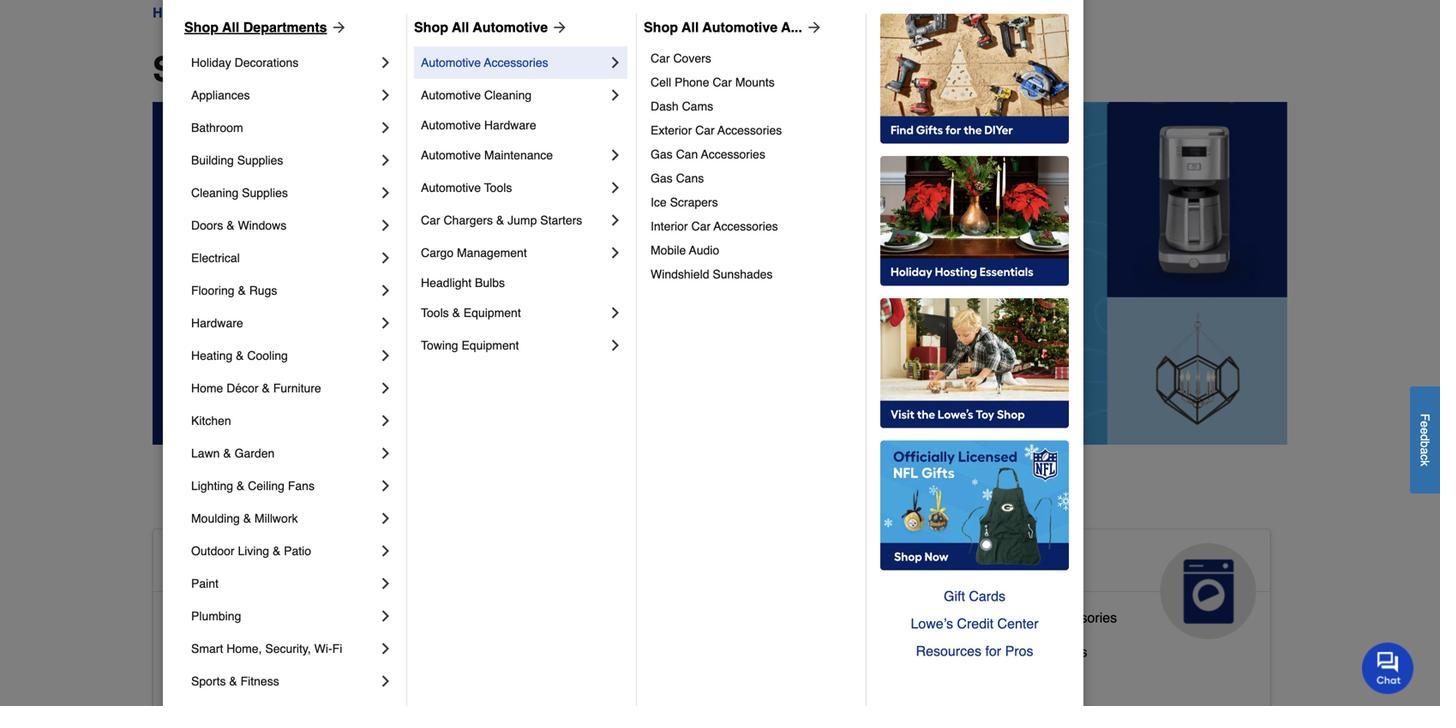 Task type: locate. For each thing, give the bounding box(es) containing it.
car right 'phone' at the top of page
[[713, 75, 732, 89]]

& left patio
[[273, 545, 281, 558]]

automotive cleaning link
[[421, 79, 607, 111]]

1 vertical spatial bathroom
[[237, 610, 296, 626]]

bathroom inside bathroom link
[[191, 121, 243, 135]]

visit the lowe's toy shop. image
[[881, 298, 1069, 429]]

decorations
[[235, 56, 299, 69]]

1 horizontal spatial arrow right image
[[803, 19, 823, 36]]

home link
[[153, 3, 191, 23]]

all up automotive accessories
[[452, 19, 469, 35]]

0 horizontal spatial cleaning
[[191, 186, 239, 200]]

0 horizontal spatial appliances link
[[191, 79, 377, 111]]

0 vertical spatial bathroom
[[191, 121, 243, 135]]

resources
[[916, 644, 982, 660]]

chevron right image for building supplies
[[377, 152, 395, 169]]

hardware
[[484, 118, 537, 132], [191, 316, 243, 330]]

automotive up automotive accessories link
[[473, 19, 548, 35]]

pet
[[660, 551, 697, 578], [549, 672, 570, 688]]

0 horizontal spatial furniture
[[273, 382, 321, 395]]

1 vertical spatial hardware
[[191, 316, 243, 330]]

0 vertical spatial appliances
[[191, 88, 250, 102]]

appliances down the holiday
[[191, 88, 250, 102]]

cargo management link
[[421, 237, 607, 269]]

furniture right houses, at the bottom left of the page
[[680, 672, 735, 688]]

furniture
[[273, 382, 321, 395], [680, 672, 735, 688]]

shop all automotive link
[[414, 17, 569, 38]]

cargo
[[421, 246, 454, 260]]

flooring
[[191, 284, 235, 298]]

accessories for interior car accessories
[[714, 220, 778, 233]]

all for shop all automotive a...
[[682, 19, 699, 35]]

departments for shop
[[300, 50, 510, 89]]

building supplies
[[191, 154, 283, 167]]

smart home, security, wi-fi link
[[191, 633, 377, 666]]

bathroom up building
[[191, 121, 243, 135]]

2 accessible from the top
[[167, 610, 233, 626]]

accessible inside accessible bedroom link
[[167, 644, 233, 660]]

arrow right image up car covers link
[[803, 19, 823, 36]]

maintenance
[[484, 148, 553, 162]]

1 vertical spatial appliances
[[932, 551, 1060, 578]]

1 accessible from the top
[[167, 551, 293, 578]]

4 accessible from the top
[[167, 679, 233, 695]]

automotive up chargers
[[421, 181, 481, 195]]

0 horizontal spatial pet
[[549, 672, 570, 688]]

bathroom
[[191, 121, 243, 135], [237, 610, 296, 626]]

management
[[457, 246, 527, 260]]

arrow right image
[[327, 19, 348, 36], [803, 19, 823, 36]]

1 vertical spatial gas
[[651, 172, 673, 185]]

gas for gas cans
[[651, 172, 673, 185]]

1 arrow right image from the left
[[327, 19, 348, 36]]

gas up ice
[[651, 172, 673, 185]]

accessories down dash cams link
[[718, 123, 782, 137]]

automotive accessories link
[[421, 46, 607, 79]]

pet beds, houses, & furniture
[[549, 672, 735, 688]]

appliance parts & accessories link
[[932, 606, 1118, 641]]

automotive up automotive cleaning
[[421, 56, 481, 69]]

chevron right image for hardware
[[377, 315, 395, 332]]

all
[[222, 19, 240, 35], [452, 19, 469, 35], [682, 19, 699, 35], [247, 50, 291, 89]]

cell phone car mounts link
[[651, 70, 854, 94]]

interior
[[651, 220, 688, 233]]

1 horizontal spatial pet
[[660, 551, 697, 578]]

2 arrow right image from the left
[[803, 19, 823, 36]]

windshield sunshades link
[[651, 262, 854, 286]]

c
[[1419, 455, 1433, 461]]

accessories inside exterior car accessories link
[[718, 123, 782, 137]]

0 vertical spatial tools
[[484, 181, 512, 195]]

flooring & rugs link
[[191, 274, 377, 307]]

automotive down automotive cleaning
[[421, 118, 481, 132]]

accessible inside accessible bathroom link
[[167, 610, 233, 626]]

equipment
[[464, 306, 521, 320], [462, 339, 519, 352]]

gas left can
[[651, 148, 673, 161]]

chevron right image for automotive accessories
[[607, 54, 624, 71]]

chevron right image for automotive cleaning
[[607, 87, 624, 104]]

automotive up automotive tools
[[421, 148, 481, 162]]

accessories for gas can accessories
[[701, 148, 766, 161]]

1 gas from the top
[[651, 148, 673, 161]]

a...
[[782, 19, 803, 35]]

&
[[496, 214, 505, 227], [227, 219, 235, 232], [238, 284, 246, 298], [452, 306, 460, 320], [236, 349, 244, 363], [262, 382, 270, 395], [223, 447, 231, 461], [237, 479, 245, 493], [243, 512, 251, 526], [273, 545, 281, 558], [636, 551, 653, 578], [1031, 610, 1041, 626], [994, 644, 1003, 660], [667, 672, 676, 688], [229, 675, 237, 689], [272, 679, 282, 695]]

2 shop from the left
[[414, 19, 449, 35]]

& inside "link"
[[667, 672, 676, 688]]

chevron right image for towing equipment
[[607, 337, 624, 354]]

pet inside "link"
[[549, 672, 570, 688]]

accessible for accessible bathroom
[[167, 610, 233, 626]]

accessories down exterior car accessories
[[701, 148, 766, 161]]

car up 'cargo' at the left top
[[421, 214, 440, 227]]

furniture inside "link"
[[680, 672, 735, 688]]

moulding
[[191, 512, 240, 526]]

shop up the holiday
[[184, 19, 219, 35]]

0 vertical spatial pet
[[660, 551, 697, 578]]

fi
[[332, 642, 342, 656]]

0 horizontal spatial arrow right image
[[327, 19, 348, 36]]

1 horizontal spatial hardware
[[484, 118, 537, 132]]

accessible inside accessible entry & home link
[[167, 679, 233, 695]]

cards
[[969, 589, 1006, 605]]

holiday hosting essentials. image
[[881, 156, 1069, 286]]

entry
[[237, 679, 269, 695]]

home,
[[227, 642, 262, 656]]

chevron right image for plumbing
[[377, 608, 395, 625]]

bathroom up "smart home, security, wi-fi"
[[237, 610, 296, 626]]

chevron right image
[[607, 54, 624, 71], [377, 87, 395, 104], [607, 87, 624, 104], [377, 119, 395, 136], [607, 179, 624, 196], [607, 212, 624, 229], [607, 244, 624, 262], [377, 282, 395, 299], [377, 315, 395, 332], [377, 478, 395, 495], [377, 510, 395, 527], [377, 575, 395, 593], [377, 608, 395, 625]]

shop up "car covers"
[[644, 19, 678, 35]]

cans
[[676, 172, 704, 185]]

0 vertical spatial cleaning
[[484, 88, 532, 102]]

lawn
[[191, 447, 220, 461]]

shop all automotive a... link
[[644, 17, 823, 38]]

accessories for exterior car accessories
[[718, 123, 782, 137]]

e up b
[[1419, 428, 1433, 435]]

2 horizontal spatial shop
[[644, 19, 678, 35]]

d
[[1419, 435, 1433, 441]]

& down headlight bulbs
[[452, 306, 460, 320]]

chevron right image for flooring & rugs
[[377, 282, 395, 299]]

automotive tools
[[421, 181, 512, 195]]

chevron right image for moulding & millwork
[[377, 510, 395, 527]]

appliances up the cards
[[932, 551, 1060, 578]]

moulding & millwork
[[191, 512, 298, 526]]

animal
[[549, 551, 629, 578]]

k
[[1419, 461, 1433, 467]]

1 vertical spatial furniture
[[680, 672, 735, 688]]

hardware down "flooring"
[[191, 316, 243, 330]]

building supplies link
[[191, 144, 377, 177]]

animal & pet care link
[[536, 530, 889, 640]]

mobile audio
[[651, 244, 720, 257]]

automotive up automotive hardware
[[421, 88, 481, 102]]

car
[[651, 51, 670, 65], [713, 75, 732, 89], [696, 123, 715, 137], [421, 214, 440, 227], [692, 220, 711, 233]]

& down accessible bedroom link
[[229, 675, 237, 689]]

accessible bedroom link
[[167, 641, 292, 675]]

& inside animal & pet care
[[636, 551, 653, 578]]

accessible bathroom link
[[167, 606, 296, 641]]

all up holiday decorations
[[222, 19, 240, 35]]

chevron right image
[[377, 54, 395, 71], [607, 147, 624, 164], [377, 152, 395, 169], [377, 184, 395, 202], [377, 217, 395, 234], [377, 250, 395, 267], [607, 304, 624, 322], [607, 337, 624, 354], [377, 347, 395, 364], [377, 380, 395, 397], [377, 413, 395, 430], [377, 445, 395, 462], [377, 543, 395, 560], [377, 641, 395, 658], [377, 673, 395, 690]]

accessories inside interior car accessories link
[[714, 220, 778, 233]]

appliances link down decorations
[[191, 79, 377, 111]]

& right animal
[[636, 551, 653, 578]]

audio
[[689, 244, 720, 257]]

& right houses, at the bottom left of the page
[[667, 672, 676, 688]]

arrow right image for shop all automotive a...
[[803, 19, 823, 36]]

equipment down the tools & equipment
[[462, 339, 519, 352]]

shop
[[184, 19, 219, 35], [414, 19, 449, 35], [644, 19, 678, 35]]

accessories up automotive cleaning link
[[484, 56, 549, 69]]

shop all departments
[[184, 19, 327, 35]]

plumbing
[[191, 610, 241, 623]]

automotive for accessories
[[421, 56, 481, 69]]

1 horizontal spatial appliances link
[[918, 530, 1271, 640]]

arrow right image inside shop all automotive a... link
[[803, 19, 823, 36]]

enjoy savings year-round. no matter what you're shopping for, find what you need at a great price. image
[[153, 102, 1288, 445]]

3 accessible from the top
[[167, 644, 233, 660]]

1 horizontal spatial cleaning
[[484, 88, 532, 102]]

chevron right image for cargo management
[[607, 244, 624, 262]]

departments for shop
[[243, 19, 327, 35]]

supplies up 'windows'
[[242, 186, 288, 200]]

automotive tools link
[[421, 172, 607, 204]]

0 vertical spatial supplies
[[237, 154, 283, 167]]

tools inside tools & equipment link
[[421, 306, 449, 320]]

0 horizontal spatial shop
[[184, 19, 219, 35]]

accessories
[[484, 56, 549, 69], [718, 123, 782, 137], [701, 148, 766, 161], [714, 220, 778, 233], [1044, 610, 1118, 626]]

furniture down heating & cooling link
[[273, 382, 321, 395]]

gift cards link
[[881, 583, 1069, 611]]

& left ceiling at bottom left
[[237, 479, 245, 493]]

& right entry
[[272, 679, 282, 695]]

equipment down bulbs
[[464, 306, 521, 320]]

towing equipment
[[421, 339, 519, 352]]

automotive up car covers link
[[703, 19, 778, 35]]

all for shop all automotive
[[452, 19, 469, 35]]

0 horizontal spatial tools
[[421, 306, 449, 320]]

car up the gas can accessories
[[696, 123, 715, 137]]

supplies for livestock supplies
[[610, 638, 663, 653]]

appliances link up chillers
[[918, 530, 1271, 640]]

accessible for accessible entry & home
[[167, 679, 233, 695]]

1 horizontal spatial tools
[[484, 181, 512, 195]]

automotive for cleaning
[[421, 88, 481, 102]]

shop for shop all automotive a...
[[644, 19, 678, 35]]

1 horizontal spatial appliances
[[932, 551, 1060, 578]]

supplies for cleaning supplies
[[242, 186, 288, 200]]

e
[[1419, 421, 1433, 428], [1419, 428, 1433, 435]]

headlight bulbs link
[[421, 269, 624, 297]]

& left rugs
[[238, 284, 246, 298]]

ice scrapers
[[651, 196, 718, 209]]

electrical
[[191, 251, 240, 265]]

accessible inside accessible home link
[[167, 551, 293, 578]]

arrow right image inside shop all departments link
[[327, 19, 348, 36]]

0 vertical spatial gas
[[651, 148, 673, 161]]

electrical link
[[191, 242, 377, 274]]

accessories down ice scrapers link
[[714, 220, 778, 233]]

2 vertical spatial supplies
[[610, 638, 663, 653]]

1 vertical spatial supplies
[[242, 186, 288, 200]]

3 shop from the left
[[644, 19, 678, 35]]

0 horizontal spatial hardware
[[191, 316, 243, 330]]

shop up automotive accessories
[[414, 19, 449, 35]]

1 vertical spatial pet
[[549, 672, 570, 688]]

1 shop from the left
[[184, 19, 219, 35]]

1 horizontal spatial shop
[[414, 19, 449, 35]]

all up covers
[[682, 19, 699, 35]]

2 e from the top
[[1419, 428, 1433, 435]]

cell
[[651, 75, 672, 89]]

bathroom link
[[191, 111, 377, 144]]

pet inside animal & pet care
[[660, 551, 697, 578]]

chevron right image for outdoor living & patio
[[377, 543, 395, 560]]

windshield
[[651, 268, 710, 281]]

mobile audio link
[[651, 238, 854, 262]]

tools down headlight
[[421, 306, 449, 320]]

0 vertical spatial appliances link
[[191, 79, 377, 111]]

arrow right image up shop all departments
[[327, 19, 348, 36]]

lowe's
[[911, 616, 954, 632]]

ceiling
[[248, 479, 285, 493]]

automotive for maintenance
[[421, 148, 481, 162]]

1 vertical spatial equipment
[[462, 339, 519, 352]]

1 horizontal spatial furniture
[[680, 672, 735, 688]]

hardware down automotive cleaning link
[[484, 118, 537, 132]]

accessible bedroom
[[167, 644, 292, 660]]

cleaning down automotive accessories link
[[484, 88, 532, 102]]

accessories inside gas can accessories link
[[701, 148, 766, 161]]

1 vertical spatial tools
[[421, 306, 449, 320]]

automotive for hardware
[[421, 118, 481, 132]]

chevron right image for home décor & furniture
[[377, 380, 395, 397]]

tools & equipment link
[[421, 297, 607, 329]]

appliances link
[[191, 79, 377, 111], [918, 530, 1271, 640]]

supplies up houses, at the bottom left of the page
[[610, 638, 663, 653]]

automotive for tools
[[421, 181, 481, 195]]

supplies up cleaning supplies
[[237, 154, 283, 167]]

2 gas from the top
[[651, 172, 673, 185]]

cleaning down building
[[191, 186, 239, 200]]

accessories up chillers
[[1044, 610, 1118, 626]]

tools up car chargers & jump starters
[[484, 181, 512, 195]]

accessories inside automotive accessories link
[[484, 56, 549, 69]]

bedroom
[[237, 644, 292, 660]]

e up d
[[1419, 421, 1433, 428]]

windshield sunshades
[[651, 268, 773, 281]]



Task type: describe. For each thing, give the bounding box(es) containing it.
automotive hardware link
[[421, 111, 624, 139]]

chevron right image for bathroom
[[377, 119, 395, 136]]

mobile
[[651, 244, 686, 257]]

lawn & garden
[[191, 447, 275, 461]]

livestock supplies link
[[549, 634, 663, 668]]

tools & equipment
[[421, 306, 521, 320]]

bathroom inside accessible bathroom link
[[237, 610, 296, 626]]

heating
[[191, 349, 233, 363]]

sunshades
[[713, 268, 773, 281]]

f e e d b a c k
[[1419, 414, 1433, 467]]

accessible entry & home
[[167, 679, 322, 695]]

accessible home image
[[397, 544, 493, 640]]

1 vertical spatial cleaning
[[191, 186, 239, 200]]

windows
[[238, 219, 287, 232]]

heating & cooling link
[[191, 340, 377, 372]]

pros
[[1006, 644, 1034, 660]]

chevron right image for smart home, security, wi-fi
[[377, 641, 395, 658]]

holiday
[[191, 56, 231, 69]]

gas cans
[[651, 172, 704, 185]]

0 vertical spatial hardware
[[484, 118, 537, 132]]

phone
[[675, 75, 710, 89]]

starters
[[541, 214, 583, 227]]

kitchen link
[[191, 405, 377, 437]]

supplies for building supplies
[[237, 154, 283, 167]]

chargers
[[444, 214, 493, 227]]

millwork
[[255, 512, 298, 526]]

chevron right image for appliances
[[377, 87, 395, 104]]

wi-
[[314, 642, 332, 656]]

chillers
[[1042, 644, 1088, 660]]

doors & windows
[[191, 219, 287, 232]]

chevron right image for holiday decorations
[[377, 54, 395, 71]]

lighting & ceiling fans link
[[191, 470, 377, 503]]

chevron right image for automotive tools
[[607, 179, 624, 196]]

chevron right image for car chargers & jump starters
[[607, 212, 624, 229]]

1 vertical spatial appliances link
[[918, 530, 1271, 640]]

dash
[[651, 99, 679, 113]]

flooring & rugs
[[191, 284, 277, 298]]

chevron right image for cleaning supplies
[[377, 184, 395, 202]]

scrapers
[[670, 196, 718, 209]]

arrow right image
[[548, 19, 569, 36]]

find gifts for the diyer. image
[[881, 14, 1069, 144]]

chevron right image for kitchen
[[377, 413, 395, 430]]

automotive maintenance
[[421, 148, 553, 162]]

accessible for accessible home
[[167, 551, 293, 578]]

gas can accessories
[[651, 148, 766, 161]]

holiday decorations link
[[191, 46, 377, 79]]

car covers link
[[651, 46, 854, 70]]

car up audio
[[692, 220, 711, 233]]

dash cams
[[651, 99, 714, 113]]

chevron right image for lawn & garden
[[377, 445, 395, 462]]

0 vertical spatial furniture
[[273, 382, 321, 395]]

gas cans link
[[651, 166, 854, 190]]

beverage
[[932, 644, 990, 660]]

automotive accessories
[[421, 56, 549, 69]]

cargo management
[[421, 246, 527, 260]]

chevron right image for doors & windows
[[377, 217, 395, 234]]

appliances image
[[1161, 544, 1257, 640]]

houses,
[[613, 672, 663, 688]]

accessories inside appliance parts & accessories link
[[1044, 610, 1118, 626]]

a
[[1419, 448, 1433, 455]]

beverage & wine chillers
[[932, 644, 1088, 660]]

chevron right image for electrical
[[377, 250, 395, 267]]

& left the "millwork"
[[243, 512, 251, 526]]

exterior car accessories
[[651, 123, 782, 137]]

automotive maintenance link
[[421, 139, 607, 172]]

lawn & garden link
[[191, 437, 377, 470]]

& left cooling
[[236, 349, 244, 363]]

b
[[1419, 441, 1433, 448]]

arrow right image for shop all departments
[[327, 19, 348, 36]]

officially licensed n f l gifts. shop now. image
[[881, 441, 1069, 571]]

center
[[998, 616, 1039, 632]]

0 vertical spatial equipment
[[464, 306, 521, 320]]

sports
[[191, 675, 226, 689]]

accessible home
[[167, 551, 366, 578]]

mounts
[[736, 75, 775, 89]]

kitchen
[[191, 414, 231, 428]]

& right 'doors'
[[227, 219, 235, 232]]

beverage & wine chillers link
[[932, 641, 1088, 675]]

home décor & furniture
[[191, 382, 321, 395]]

garden
[[235, 447, 275, 461]]

0 horizontal spatial appliances
[[191, 88, 250, 102]]

appliance
[[932, 610, 992, 626]]

1 e from the top
[[1419, 421, 1433, 428]]

plumbing link
[[191, 600, 377, 633]]

accessible home link
[[154, 530, 506, 640]]

for
[[986, 644, 1002, 660]]

animal & pet care
[[549, 551, 697, 605]]

décor
[[227, 382, 259, 395]]

chevron right image for sports & fitness
[[377, 673, 395, 690]]

beds,
[[574, 672, 609, 688]]

& right parts
[[1031, 610, 1041, 626]]

wine
[[1007, 644, 1038, 660]]

car up cell
[[651, 51, 670, 65]]

chevron right image for heating & cooling
[[377, 347, 395, 364]]

cleaning supplies
[[191, 186, 288, 200]]

chat invite button image
[[1363, 642, 1415, 695]]

bulbs
[[475, 276, 505, 290]]

& left pros
[[994, 644, 1003, 660]]

appliance parts & accessories
[[932, 610, 1118, 626]]

towing equipment link
[[421, 329, 607, 362]]

gift cards
[[944, 589, 1006, 605]]

towing
[[421, 339, 458, 352]]

patio
[[284, 545, 311, 558]]

resources for pros link
[[881, 638, 1069, 666]]

outdoor living & patio link
[[191, 535, 377, 568]]

doors
[[191, 219, 223, 232]]

chevron right image for paint
[[377, 575, 395, 593]]

heating & cooling
[[191, 349, 288, 363]]

ice scrapers link
[[651, 190, 854, 214]]

all down shop all departments link
[[247, 50, 291, 89]]

chevron right image for lighting & ceiling fans
[[377, 478, 395, 495]]

chevron right image for tools & equipment
[[607, 304, 624, 322]]

livestock supplies
[[549, 638, 663, 653]]

shop for shop all automotive
[[414, 19, 449, 35]]

& left jump
[[496, 214, 505, 227]]

all for shop all departments
[[222, 19, 240, 35]]

cooling
[[247, 349, 288, 363]]

can
[[676, 148, 698, 161]]

car covers
[[651, 51, 712, 65]]

shop for shop all departments
[[184, 19, 219, 35]]

resources for pros
[[916, 644, 1034, 660]]

lowe's credit center
[[911, 616, 1039, 632]]

tools inside automotive tools link
[[484, 181, 512, 195]]

& right "décor"
[[262, 382, 270, 395]]

credit
[[957, 616, 994, 632]]

accessible bathroom
[[167, 610, 296, 626]]

accessible entry & home link
[[167, 675, 322, 707]]

animal & pet care image
[[779, 544, 875, 640]]

accessible for accessible bedroom
[[167, 644, 233, 660]]

gas for gas can accessories
[[651, 148, 673, 161]]

smart
[[191, 642, 223, 656]]

& right lawn
[[223, 447, 231, 461]]

shop all departments link
[[184, 17, 348, 38]]

chevron right image for automotive maintenance
[[607, 147, 624, 164]]



Task type: vqa. For each thing, say whether or not it's contained in the screenshot.
x
no



